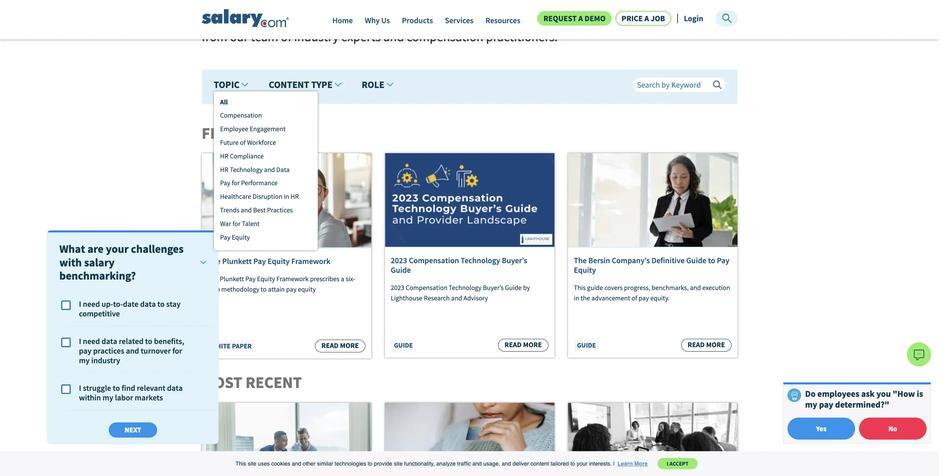 Task type: vqa. For each thing, say whether or not it's contained in the screenshot.
advancement
yes



Task type: describe. For each thing, give the bounding box(es) containing it.
request a demo
[[544, 13, 606, 23]]

what are your challenges with salary benchmarking? document
[[47, 231, 219, 444]]

do
[[806, 388, 816, 399]]

the for the plunkett pay equity framework
[[208, 256, 221, 266]]

more for the bersin company's definitive guide to pay equity
[[707, 340, 726, 349]]

topic
[[214, 78, 240, 91]]

2 vertical spatial hr
[[291, 192, 299, 201]]

no button
[[860, 418, 927, 440]]

hr compliance
[[220, 152, 264, 160]]

determined?"
[[836, 399, 890, 410]]

practices inside "i need data related to benefits, pay practices and turnover for my industry"
[[93, 346, 124, 356]]

with inside stay up-to-date on compensation trends and best practices with the latest research and insights from our team of industry experts and compensation practitioners.
[[521, 10, 545, 26]]

attain
[[268, 285, 285, 293]]

practices inside stay up-to-date on compensation trends and best practices with the latest research and insights from our team of industry experts and compensation practitioners.
[[470, 10, 518, 26]]

2023 for 2023 compensation technology buyer's guide
[[391, 255, 407, 265]]

the plunkett pay equity framework
[[208, 256, 331, 266]]

all
[[220, 97, 228, 106]]

you
[[877, 388, 892, 399]]

in inside this guide covers progress, benchmarks, and execution in the advancement of pay equity.
[[574, 294, 580, 302]]

equity
[[298, 285, 316, 293]]

read more for the bersin company's definitive guide to pay equity
[[688, 340, 726, 349]]

the plunkett pay equity framework link
[[208, 256, 365, 266]]

pay for performance
[[220, 179, 278, 187]]

this guide covers progress, benchmarks, and execution in the advancement of pay equity.
[[574, 283, 731, 302]]

employees
[[818, 388, 860, 399]]

latest
[[567, 10, 598, 26]]

of inside this guide covers progress, benchmarks, and execution in the advancement of pay equity.
[[632, 294, 638, 302]]

i accept button
[[658, 458, 698, 469]]

talent
[[242, 219, 260, 228]]

functionality,
[[404, 461, 435, 467]]

no
[[889, 424, 898, 433]]

experts
[[341, 29, 381, 45]]

disruption
[[253, 192, 283, 201]]

the bersin company's definitive guide to pay equity
[[574, 255, 730, 275]]

technology for 2023 compensation technology buyer's guide
[[461, 255, 501, 265]]

within
[[79, 392, 101, 402]]

guide for the bersin company's definitive guide to pay equity
[[687, 255, 707, 265]]

future
[[220, 138, 239, 147]]

advancement
[[592, 294, 631, 302]]

of inside stay up-to-date on compensation trends and best practices with the latest research and insights from our team of industry experts and compensation practitioners.
[[281, 29, 292, 45]]

research
[[424, 294, 450, 302]]

this site uses cookies and other similar technologies to provide site functionality, analyze traffic and usage, and deliver content tailored to your interests. | learn more
[[236, 461, 648, 467]]

equity down war for talent
[[232, 233, 250, 242]]

read more for 2023 compensation technology buyer's guide
[[505, 340, 542, 349]]

pay inside this guide covers progress, benchmarks, and execution in the advancement of pay equity.
[[639, 294, 649, 302]]

from
[[202, 29, 227, 45]]

0 vertical spatial search image
[[722, 13, 733, 24]]

services
[[445, 15, 474, 25]]

pay inside do employees ask you "how is my pay determined?"
[[820, 399, 834, 410]]

my inside do employees ask you "how is my pay determined?"
[[806, 399, 818, 410]]

related
[[119, 336, 144, 346]]

my inside i struggle to find relevant data within my labor markets
[[103, 392, 113, 402]]

practitioners.
[[486, 29, 558, 45]]

cookies
[[271, 461, 290, 467]]

war for talent
[[220, 219, 260, 228]]

more for 2023 compensation technology buyer's guide
[[523, 340, 542, 349]]

your inside what are your challenges with salary benchmarking?
[[106, 242, 129, 256]]

pay inside the bersin company's definitive guide to pay equity
[[717, 255, 730, 265]]

analyze
[[437, 461, 456, 467]]

your inside cookieconsent dialog
[[577, 461, 588, 467]]

relevant
[[137, 383, 165, 393]]

content
[[531, 461, 549, 467]]

next button
[[109, 422, 157, 438]]

bersin
[[589, 255, 611, 265]]

salary.com image
[[202, 9, 289, 28]]

labor
[[115, 392, 133, 402]]

home link
[[333, 15, 353, 29]]

employee engagement
[[220, 125, 286, 133]]

more for the plunkett pay equity framework
[[340, 341, 359, 350]]

buyer's for 2023 compensation technology buyer's guide by lighthouse research and advisory
[[483, 283, 504, 292]]

content
[[269, 78, 309, 91]]

products
[[402, 15, 433, 25]]

how to continuously monitor pay equity image
[[568, 153, 738, 248]]

and inside "i need data related to benefits, pay practices and turnover for my industry"
[[126, 346, 139, 356]]

request
[[544, 13, 577, 23]]

industry inside stay up-to-date on compensation trends and best practices with the latest research and insights from our team of industry experts and compensation practitioners.
[[294, 29, 339, 45]]

0 horizontal spatial compensation
[[305, 10, 381, 26]]

0 vertical spatial compensation
[[220, 111, 262, 120]]

data for find
[[167, 383, 183, 393]]

data for to-
[[140, 299, 156, 309]]

Search by Keyword search field
[[634, 77, 726, 92]]

guide for 2023 compensation technology buyer's guide by lighthouse research and advisory
[[505, 283, 522, 292]]

pay inside "i need data related to benefits, pay practices and turnover for my industry"
[[79, 346, 92, 356]]

to right tailored
[[571, 461, 576, 467]]

practices
[[267, 206, 293, 214]]

benchmarks,
[[652, 283, 689, 292]]

framework for the plunkett pay equity framework
[[292, 256, 331, 266]]

lighthouse
[[391, 294, 423, 302]]

us
[[382, 15, 390, 25]]

2023 compensation technology buyer's guide link
[[391, 255, 549, 275]]

i need data related to benefits, pay practices and turnover for my industry
[[79, 336, 184, 365]]

read for the bersin company's definitive guide to pay equity
[[688, 340, 705, 349]]

services link
[[445, 15, 474, 29]]

the plunkett pay equity framework prescribes a six- step methodology to attain pay equity
[[208, 274, 356, 293]]

price a job link
[[616, 11, 672, 26]]

usage,
[[484, 461, 501, 467]]

hr for hr technology and data
[[220, 165, 229, 174]]

salary
[[84, 255, 115, 270]]

pay inside the plunkett pay equity framework prescribes a six- step methodology to attain pay equity
[[245, 274, 256, 283]]

gender pay gap: why are women paid less? image
[[385, 403, 555, 476]]

with inside what are your challenges with salary benchmarking?
[[59, 255, 82, 270]]

provide
[[374, 461, 393, 467]]

is
[[917, 388, 924, 399]]

i for i need data related to benefits, pay practices and turnover for my industry
[[79, 336, 81, 346]]

this for this site uses cookies and other similar technologies to provide site functionality, analyze traffic and usage, and deliver content tailored to your interests. | learn more
[[236, 461, 246, 467]]

cookieconsent dialog
[[0, 451, 940, 476]]

to- inside i need up-to-date data to stay competitive
[[113, 299, 123, 309]]

job
[[651, 13, 666, 23]]

to left 'provide'
[[368, 461, 373, 467]]

login
[[684, 13, 704, 23]]

1 vertical spatial of
[[240, 138, 246, 147]]

most
[[202, 372, 242, 392]]

do employees ask you "how is my pay determined?"
[[806, 388, 924, 410]]

read for the plunkett pay equity framework
[[322, 341, 339, 350]]

war
[[220, 219, 231, 228]]

read more link for the bersin company's definitive guide to pay equity
[[682, 339, 732, 352]]

interests.
[[590, 461, 612, 467]]

2023 compensation technology buyer's guide by lighthouse research and advisory
[[391, 283, 530, 302]]

to inside i struggle to find relevant data within my labor markets
[[113, 383, 120, 393]]

engagement
[[250, 125, 286, 133]]



Task type: locate. For each thing, give the bounding box(es) containing it.
1 horizontal spatial industry
[[294, 29, 339, 45]]

trends
[[384, 10, 418, 26]]

practices up 'practitioners.' at right top
[[470, 10, 518, 26]]

1 vertical spatial up-
[[102, 299, 113, 309]]

definitive
[[652, 255, 685, 265]]

equity up attain
[[257, 274, 275, 283]]

0 vertical spatial buyer's
[[502, 255, 528, 265]]

1 vertical spatial practices
[[93, 346, 124, 356]]

0 vertical spatial plunkett
[[222, 256, 252, 266]]

of down on
[[281, 29, 292, 45]]

healthcare
[[220, 192, 251, 201]]

learn
[[618, 461, 633, 467]]

1 2023 from the top
[[391, 255, 407, 265]]

learn more button
[[617, 458, 649, 470]]

date
[[261, 10, 285, 26], [123, 299, 139, 309]]

my left labor at the left bottom
[[103, 392, 113, 402]]

our
[[230, 29, 248, 45]]

buyer's
[[502, 255, 528, 265], [483, 283, 504, 292]]

best
[[444, 10, 467, 26]]

pay up healthcare
[[220, 179, 231, 187]]

my
[[79, 355, 90, 365], [103, 392, 113, 402], [806, 399, 818, 410]]

pay up struggle
[[79, 346, 92, 356]]

prescribes
[[310, 274, 340, 283]]

guide for 2023 compensation technology buyer's guide
[[391, 265, 411, 275]]

this inside cookieconsent dialog
[[236, 461, 246, 467]]

site left uses
[[248, 461, 257, 467]]

and inside this guide covers progress, benchmarks, and execution in the advancement of pay equity.
[[691, 283, 702, 292]]

benefits,
[[154, 336, 184, 346]]

1 vertical spatial in
[[574, 294, 580, 302]]

date inside stay up-to-date on compensation trends and best practices with the latest research and insights from our team of industry experts and compensation practitioners.
[[261, 10, 285, 26]]

1 horizontal spatial the
[[581, 294, 590, 302]]

compensation for 2023 compensation technology buyer's guide
[[409, 255, 459, 265]]

1 site from the left
[[248, 461, 257, 467]]

i struggle to find relevant data within my labor markets
[[79, 383, 183, 402]]

future of workforce
[[220, 138, 276, 147]]

technology inside the 2023 compensation technology buyer's guide by lighthouse research and advisory
[[449, 283, 482, 292]]

1 vertical spatial industry
[[91, 355, 120, 365]]

technology
[[230, 165, 263, 174], [461, 255, 501, 265], [449, 283, 482, 292]]

0 horizontal spatial with
[[59, 255, 82, 270]]

the inside this guide covers progress, benchmarks, and execution in the advancement of pay equity.
[[581, 294, 590, 302]]

0 horizontal spatial your
[[106, 242, 129, 256]]

i inside button
[[667, 460, 669, 467]]

i down the benchmarking?
[[79, 299, 81, 309]]

0 vertical spatial for
[[232, 179, 240, 187]]

hr down future
[[220, 152, 229, 160]]

need for up-
[[83, 299, 100, 309]]

2023 inside 2023 compensation technology buyer's guide
[[391, 255, 407, 265]]

for inside "i need data related to benefits, pay practices and turnover for my industry"
[[173, 346, 182, 356]]

1 horizontal spatial read more
[[505, 340, 542, 349]]

0 horizontal spatial practices
[[93, 346, 124, 356]]

0 vertical spatial up-
[[228, 10, 246, 26]]

0 vertical spatial data
[[140, 299, 156, 309]]

to inside "i need data related to benefits, pay practices and turnover for my industry"
[[145, 336, 152, 346]]

1 vertical spatial date
[[123, 299, 139, 309]]

turnover
[[141, 346, 171, 356]]

0 horizontal spatial of
[[240, 138, 246, 147]]

plunkett for the plunkett pay equity framework prescribes a six- step methodology to attain pay equity
[[220, 274, 244, 283]]

0 horizontal spatial site
[[248, 461, 257, 467]]

for for war
[[233, 219, 241, 228]]

pay equity
[[220, 233, 250, 242]]

this inside this guide covers progress, benchmarks, and execution in the advancement of pay equity.
[[574, 283, 586, 292]]

a for job
[[645, 13, 650, 23]]

of right future
[[240, 138, 246, 147]]

paper
[[232, 342, 252, 350]]

equity up the guide
[[574, 265, 596, 275]]

2 horizontal spatial of
[[632, 294, 638, 302]]

a left 'demo'
[[579, 13, 583, 23]]

1 vertical spatial this
[[236, 461, 246, 467]]

to- inside stay up-to-date on compensation trends and best practices with the latest research and insights from our team of industry experts and compensation practitioners.
[[246, 10, 261, 26]]

buyer's up by
[[502, 255, 528, 265]]

to inside the plunkett pay equity framework prescribes a six- step methodology to attain pay equity
[[261, 285, 267, 293]]

read more link for the plunkett pay equity framework
[[315, 340, 365, 352]]

data inside i struggle to find relevant data within my labor markets
[[167, 383, 183, 393]]

framework up 'equity'
[[277, 274, 309, 283]]

research
[[600, 10, 646, 26]]

0 horizontal spatial data
[[102, 336, 117, 346]]

1 horizontal spatial compensation
[[407, 29, 484, 45]]

1 vertical spatial data
[[102, 336, 117, 346]]

0 vertical spatial compensation
[[305, 10, 381, 26]]

progress,
[[625, 283, 651, 292]]

buyer's inside 2023 compensation technology buyer's guide
[[502, 255, 528, 265]]

2 horizontal spatial my
[[806, 399, 818, 410]]

industry down on
[[294, 29, 339, 45]]

0 horizontal spatial a
[[341, 274, 345, 283]]

industry
[[294, 29, 339, 45], [91, 355, 120, 365]]

data
[[276, 165, 290, 174]]

equity inside the bersin company's definitive guide to pay equity
[[574, 265, 596, 275]]

1 horizontal spatial practices
[[470, 10, 518, 26]]

2023 for 2023 compensation technology buyer's guide by lighthouse research and advisory
[[391, 283, 405, 292]]

do employees ask you "how is my pay determined?" document
[[784, 383, 932, 444]]

1 horizontal spatial a
[[579, 13, 583, 23]]

"how
[[893, 388, 916, 399]]

1 horizontal spatial up-
[[228, 10, 246, 26]]

technology for 2023 compensation technology buyer's guide by lighthouse research and advisory
[[449, 283, 482, 292]]

0 vertical spatial in
[[284, 192, 289, 201]]

0 horizontal spatial date
[[123, 299, 139, 309]]

buyer's up advisory
[[483, 283, 504, 292]]

guide
[[687, 255, 707, 265], [391, 265, 411, 275], [505, 283, 522, 292], [394, 341, 413, 350], [577, 341, 596, 350]]

2 horizontal spatial read more
[[688, 340, 726, 349]]

1 horizontal spatial with
[[521, 10, 545, 26]]

2023 inside the 2023 compensation technology buyer's guide by lighthouse research and advisory
[[391, 283, 405, 292]]

2 2023 from the top
[[391, 283, 405, 292]]

1 horizontal spatial read more link
[[499, 339, 549, 352]]

to-
[[246, 10, 261, 26], [113, 299, 123, 309]]

guide inside 2023 compensation technology buyer's guide
[[391, 265, 411, 275]]

2 vertical spatial technology
[[449, 283, 482, 292]]

i left accept
[[667, 460, 669, 467]]

up- up our
[[228, 10, 246, 26]]

to up execution
[[709, 255, 716, 265]]

on
[[288, 10, 302, 26]]

None search field
[[634, 77, 726, 91]]

hr down hr compliance
[[220, 165, 229, 174]]

0 vertical spatial framework
[[292, 256, 331, 266]]

execution
[[703, 283, 731, 292]]

0 vertical spatial 2023
[[391, 255, 407, 265]]

1 horizontal spatial to-
[[246, 10, 261, 26]]

i down competitive
[[79, 336, 81, 346]]

2 horizontal spatial data
[[167, 383, 183, 393]]

need down the benchmarking?
[[83, 299, 100, 309]]

1 horizontal spatial of
[[281, 29, 292, 45]]

2 vertical spatial for
[[173, 346, 182, 356]]

1 vertical spatial need
[[83, 336, 100, 346]]

industry up struggle
[[91, 355, 120, 365]]

0 horizontal spatial my
[[79, 355, 90, 365]]

|
[[614, 461, 615, 467]]

the bersin company's definitive guide to pay equity link
[[574, 255, 732, 275]]

and
[[421, 10, 442, 26], [649, 10, 669, 26], [384, 29, 404, 45], [264, 165, 275, 174], [241, 206, 252, 214], [691, 283, 702, 292], [451, 294, 462, 302], [126, 346, 139, 356], [292, 461, 301, 467], [473, 461, 482, 467], [502, 461, 511, 467]]

this
[[574, 283, 586, 292], [236, 461, 246, 467]]

technology inside 2023 compensation technology buyer's guide
[[461, 255, 501, 265]]

ask
[[862, 388, 875, 399]]

1 vertical spatial compensation
[[409, 255, 459, 265]]

the
[[547, 10, 565, 26], [581, 294, 590, 302]]

read more link for 2023 compensation technology buyer's guide
[[499, 339, 549, 352]]

2023 compensation technology buyer's guide image
[[385, 153, 555, 248]]

1 vertical spatial 2023
[[391, 283, 405, 292]]

markets
[[135, 392, 163, 402]]

date right competitive
[[123, 299, 139, 309]]

for for pay
[[232, 179, 240, 187]]

pay inside the plunkett pay equity framework prescribes a six- step methodology to attain pay equity
[[286, 285, 297, 293]]

0 vertical spatial technology
[[230, 165, 263, 174]]

1 vertical spatial the
[[581, 294, 590, 302]]

pay
[[220, 179, 231, 187], [220, 233, 231, 242], [717, 255, 730, 265], [254, 256, 266, 266], [245, 274, 256, 283]]

the essentials of successful compensation plan management| salary.com image
[[568, 403, 738, 476]]

demo
[[585, 13, 606, 23]]

a left six-
[[341, 274, 345, 283]]

0 horizontal spatial this
[[236, 461, 246, 467]]

compensation inside 2023 compensation technology buyer's guide
[[409, 255, 459, 265]]

find
[[122, 383, 135, 393]]

of down progress,
[[632, 294, 638, 302]]

i for i need up-to-date data to stay competitive
[[79, 299, 81, 309]]

team
[[251, 29, 278, 45]]

pay right do
[[820, 399, 834, 410]]

i need up-to-date data to stay competitive
[[79, 299, 181, 318]]

the left latest
[[547, 10, 565, 26]]

to left stay at the left of the page
[[158, 299, 165, 309]]

1 horizontal spatial in
[[574, 294, 580, 302]]

buyer's for 2023 compensation technology buyer's guide
[[502, 255, 528, 265]]

technologies
[[335, 461, 366, 467]]

2 horizontal spatial a
[[645, 13, 650, 23]]

other
[[303, 461, 316, 467]]

with
[[521, 10, 545, 26], [59, 255, 82, 270]]

i left struggle
[[79, 383, 81, 393]]

1 need from the top
[[83, 299, 100, 309]]

more inside cookieconsent dialog
[[635, 461, 648, 467]]

read for 2023 compensation technology buyer's guide
[[505, 340, 522, 349]]

1 vertical spatial for
[[233, 219, 241, 228]]

need inside "i need data related to benefits, pay practices and turnover for my industry"
[[83, 336, 100, 346]]

pay down war
[[220, 233, 231, 242]]

price
[[622, 13, 643, 23]]

in left advancement
[[574, 294, 580, 302]]

pay down progress,
[[639, 294, 649, 302]]

need
[[83, 299, 100, 309], [83, 336, 100, 346]]

buyer's inside the 2023 compensation technology buyer's guide by lighthouse research and advisory
[[483, 283, 504, 292]]

practices down competitive
[[93, 346, 124, 356]]

need inside i need up-to-date data to stay competitive
[[83, 299, 100, 309]]

challenges
[[131, 242, 184, 256]]

methodology
[[221, 285, 259, 293]]

are
[[87, 242, 104, 256]]

six-
[[346, 274, 356, 283]]

hr up practices
[[291, 192, 299, 201]]

1 vertical spatial with
[[59, 255, 82, 270]]

2 horizontal spatial read more link
[[682, 339, 732, 352]]

resources
[[486, 15, 521, 25]]

2 need from the top
[[83, 336, 100, 346]]

my up struggle
[[79, 355, 90, 365]]

the inside the plunkett pay equity framework prescribes a six- step methodology to attain pay equity
[[208, 274, 219, 283]]

data left related
[[102, 336, 117, 346]]

the plunkett pay equity framework image
[[202, 153, 371, 248]]

1 horizontal spatial date
[[261, 10, 285, 26]]

1 vertical spatial buyer's
[[483, 283, 504, 292]]

of
[[281, 29, 292, 45], [240, 138, 246, 147], [632, 294, 638, 302]]

up- down the benchmarking?
[[102, 299, 113, 309]]

read more for the plunkett pay equity framework
[[322, 341, 359, 350]]

to
[[709, 255, 716, 265], [261, 285, 267, 293], [158, 299, 165, 309], [145, 336, 152, 346], [113, 383, 120, 393], [368, 461, 373, 467], [571, 461, 576, 467]]

1 horizontal spatial read
[[505, 340, 522, 349]]

to- up team on the left
[[246, 10, 261, 26]]

1 vertical spatial framework
[[277, 274, 309, 283]]

data inside i need up-to-date data to stay competitive
[[140, 299, 156, 309]]

home
[[333, 15, 353, 25]]

in up practices
[[284, 192, 289, 201]]

0 vertical spatial of
[[281, 29, 292, 45]]

0 vertical spatial your
[[106, 242, 129, 256]]

my up yes
[[806, 399, 818, 410]]

for
[[232, 179, 240, 187], [233, 219, 241, 228], [173, 346, 182, 356]]

2 vertical spatial data
[[167, 383, 183, 393]]

equity.
[[651, 294, 670, 302]]

0 horizontal spatial the
[[547, 10, 565, 26]]

0 horizontal spatial to-
[[113, 299, 123, 309]]

why
[[365, 15, 380, 25]]

i for i accept
[[667, 460, 669, 467]]

1 horizontal spatial data
[[140, 299, 156, 309]]

1 horizontal spatial site
[[394, 461, 403, 467]]

0 vertical spatial need
[[83, 299, 100, 309]]

need down competitive
[[83, 336, 100, 346]]

this left uses
[[236, 461, 246, 467]]

step
[[208, 285, 220, 293]]

0 vertical spatial practices
[[470, 10, 518, 26]]

1 vertical spatial plunkett
[[220, 274, 244, 283]]

i for i struggle to find relevant data within my labor markets
[[79, 383, 81, 393]]

i inside i need up-to-date data to stay competitive
[[79, 299, 81, 309]]

2 vertical spatial compensation
[[406, 283, 448, 292]]

accept
[[670, 460, 689, 467]]

resources link
[[486, 15, 521, 29]]

a inside request a demo link
[[579, 13, 583, 23]]

recent
[[246, 372, 302, 392]]

1 vertical spatial to-
[[113, 299, 123, 309]]

most recent
[[202, 372, 302, 392]]

0 horizontal spatial read more link
[[315, 340, 365, 352]]

your right are
[[106, 242, 129, 256]]

pay up methodology
[[245, 274, 256, 283]]

1 vertical spatial search image
[[713, 80, 722, 89]]

0 vertical spatial with
[[521, 10, 545, 26]]

similar
[[317, 461, 333, 467]]

0 vertical spatial hr
[[220, 152, 229, 160]]

white
[[211, 342, 231, 350]]

1 vertical spatial hr
[[220, 165, 229, 174]]

1 vertical spatial your
[[577, 461, 588, 467]]

compensation down best
[[407, 29, 484, 45]]

compensation inside the 2023 compensation technology buyer's guide by lighthouse research and advisory
[[406, 283, 448, 292]]

hr for hr compliance
[[220, 152, 229, 160]]

compensation for 2023 compensation technology buyer's guide by lighthouse research and advisory
[[406, 283, 448, 292]]

data right relevant
[[167, 383, 183, 393]]

this left the guide
[[574, 283, 586, 292]]

i accept
[[667, 460, 689, 467]]

1 horizontal spatial my
[[103, 392, 113, 402]]

0 horizontal spatial industry
[[91, 355, 120, 365]]

advisory
[[464, 294, 488, 302]]

1 horizontal spatial your
[[577, 461, 588, 467]]

equity
[[232, 233, 250, 242], [268, 256, 290, 266], [574, 265, 596, 275], [257, 274, 275, 283]]

for right "turnover"
[[173, 346, 182, 356]]

site
[[248, 461, 257, 467], [394, 461, 403, 467]]

plunkett up methodology
[[220, 274, 244, 283]]

pay right attain
[[286, 285, 297, 293]]

10 ways ai can be used in talent acquisition image
[[202, 403, 371, 476]]

industry inside "i need data related to benefits, pay practices and turnover for my industry"
[[91, 355, 120, 365]]

the inside stay up-to-date on compensation trends and best practices with the latest research and insights from our team of industry experts and compensation practitioners.
[[547, 10, 565, 26]]

site right 'provide'
[[394, 461, 403, 467]]

up- inside stay up-to-date on compensation trends and best practices with the latest research and insights from our team of industry experts and compensation practitioners.
[[228, 10, 246, 26]]

search image
[[722, 13, 733, 24], [713, 80, 722, 89]]

1 vertical spatial technology
[[461, 255, 501, 265]]

for up healthcare
[[232, 179, 240, 187]]

data inside "i need data related to benefits, pay practices and turnover for my industry"
[[102, 336, 117, 346]]

this for this guide covers progress, benchmarks, and execution in the advancement of pay equity.
[[574, 283, 586, 292]]

equity inside the plunkett pay equity framework prescribes a six- step methodology to attain pay equity
[[257, 274, 275, 283]]

compensation up experts
[[305, 10, 381, 26]]

data left stay at the left of the page
[[140, 299, 156, 309]]

date inside i need up-to-date data to stay competitive
[[123, 299, 139, 309]]

need for data
[[83, 336, 100, 346]]

yes button
[[788, 418, 856, 440]]

content type
[[269, 78, 333, 91]]

guide inside the bersin company's definitive guide to pay equity
[[687, 255, 707, 265]]

to left attain
[[261, 285, 267, 293]]

2 vertical spatial of
[[632, 294, 638, 302]]

plunkett for the plunkett pay equity framework
[[222, 256, 252, 266]]

to right related
[[145, 336, 152, 346]]

a inside the plunkett pay equity framework prescribes a six- step methodology to attain pay equity
[[341, 274, 345, 283]]

with left are
[[59, 255, 82, 270]]

the down the guide
[[581, 294, 590, 302]]

0 horizontal spatial in
[[284, 192, 289, 201]]

to inside i need up-to-date data to stay competitive
[[158, 299, 165, 309]]

hr
[[220, 152, 229, 160], [220, 165, 229, 174], [291, 192, 299, 201]]

date up team on the left
[[261, 10, 285, 26]]

healthcare disruption in hr
[[220, 192, 299, 201]]

up- inside i need up-to-date data to stay competitive
[[102, 299, 113, 309]]

my inside "i need data related to benefits, pay practices and turnover for my industry"
[[79, 355, 90, 365]]

1 horizontal spatial this
[[574, 283, 586, 292]]

guide inside the 2023 compensation technology buyer's guide by lighthouse research and advisory
[[505, 283, 522, 292]]

why us link
[[365, 15, 390, 29]]

0 vertical spatial this
[[574, 283, 586, 292]]

framework up prescribes
[[292, 256, 331, 266]]

2 site from the left
[[394, 461, 403, 467]]

2 horizontal spatial read
[[688, 340, 705, 349]]

framework inside the plunkett pay equity framework prescribes a six- step methodology to attain pay equity
[[277, 274, 309, 283]]

i inside "i need data related to benefits, pay practices and turnover for my industry"
[[79, 336, 81, 346]]

i inside i struggle to find relevant data within my labor markets
[[79, 383, 81, 393]]

what
[[59, 242, 85, 256]]

stay up-to-date on compensation trends and best practices with the latest research and insights from our team of industry experts and compensation practitioners.
[[202, 10, 714, 45]]

plunkett inside the plunkett pay equity framework prescribes a six- step methodology to attain pay equity
[[220, 274, 244, 283]]

pay up the plunkett pay equity framework prescribes a six- step methodology to attain pay equity
[[254, 256, 266, 266]]

plunkett down pay equity
[[222, 256, 252, 266]]

best
[[253, 206, 266, 214]]

0 horizontal spatial read
[[322, 341, 339, 350]]

0 vertical spatial to-
[[246, 10, 261, 26]]

a for demo
[[579, 13, 583, 23]]

equity up the plunkett pay equity framework prescribes a six- step methodology to attain pay equity
[[268, 256, 290, 266]]

your left "interests."
[[577, 461, 588, 467]]

with up 'practitioners.' at right top
[[521, 10, 545, 26]]

framework
[[292, 256, 331, 266], [277, 274, 309, 283]]

and inside the 2023 compensation technology buyer's guide by lighthouse research and advisory
[[451, 294, 462, 302]]

compliance
[[230, 152, 264, 160]]

a inside price a job 'link'
[[645, 13, 650, 23]]

0 vertical spatial the
[[547, 10, 565, 26]]

0 vertical spatial industry
[[294, 29, 339, 45]]

to inside the bersin company's definitive guide to pay equity
[[709, 255, 716, 265]]

a left job
[[645, 13, 650, 23]]

1 vertical spatial compensation
[[407, 29, 484, 45]]

performance
[[241, 179, 278, 187]]

0 vertical spatial date
[[261, 10, 285, 26]]

0 horizontal spatial up-
[[102, 299, 113, 309]]

for right war
[[233, 219, 241, 228]]

0 horizontal spatial read more
[[322, 341, 359, 350]]

to left find
[[113, 383, 120, 393]]

read
[[505, 340, 522, 349], [688, 340, 705, 349], [322, 341, 339, 350]]

the for the bersin company's definitive guide to pay equity
[[574, 255, 587, 265]]

data
[[140, 299, 156, 309], [102, 336, 117, 346], [167, 383, 183, 393]]

pay up execution
[[717, 255, 730, 265]]

the inside the bersin company's definitive guide to pay equity
[[574, 255, 587, 265]]

the for the plunkett pay equity framework prescribes a six- step methodology to attain pay equity
[[208, 274, 219, 283]]

framework for the plunkett pay equity framework prescribes a six- step methodology to attain pay equity
[[277, 274, 309, 283]]

to- down the benchmarking?
[[113, 299, 123, 309]]



